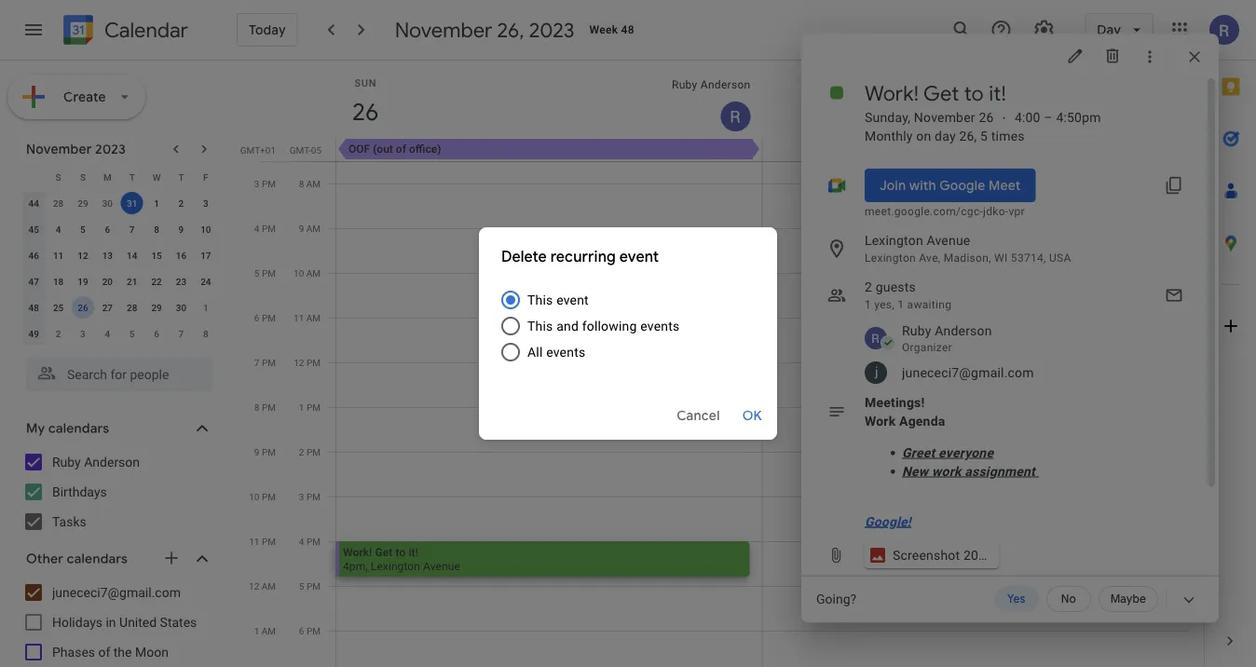 Task type: describe. For each thing, give the bounding box(es) containing it.
8 for 8 pm
[[254, 402, 260, 413]]

row containing s
[[21, 164, 218, 190]]

24 element
[[195, 270, 217, 293]]

1 vertical spatial 2023
[[95, 141, 126, 158]]

yes
[[1008, 592, 1026, 606]]

4pm
[[343, 560, 366, 573]]

1 horizontal spatial 48
[[621, 23, 635, 36]]

yes button
[[995, 586, 1039, 612]]

calendars for my calendars
[[48, 420, 109, 437]]

meet
[[989, 177, 1021, 194]]

work! get to it! heading
[[865, 80, 1007, 106]]

tasks
[[52, 514, 86, 530]]

today
[[249, 21, 286, 38]]

47
[[28, 276, 39, 287]]

19 element
[[72, 270, 94, 293]]

my calendars button
[[4, 414, 231, 444]]

cancel
[[677, 407, 720, 424]]

1 vertical spatial lexington
[[865, 252, 916, 265]]

(out
[[373, 143, 393, 156]]

11 element
[[47, 244, 70, 267]]

53714,
[[1011, 252, 1047, 265]]

20 element
[[96, 270, 119, 293]]

11 pm
[[249, 536, 276, 547]]

1 down 12 am
[[254, 626, 259, 637]]

ave,
[[919, 252, 941, 265]]

0 vertical spatial events
[[641, 319, 680, 334]]

pm left 1 pm
[[262, 402, 276, 413]]

maybe button
[[1099, 586, 1159, 612]]

12 am
[[249, 581, 276, 592]]

pm down gmt+01
[[262, 178, 276, 189]]

greet
[[902, 445, 935, 460]]

oof (out of office)
[[349, 143, 441, 156]]

usa
[[1050, 252, 1072, 265]]

everyone
[[939, 445, 994, 460]]

26 cell
[[71, 295, 95, 321]]

8 up 15 element
[[154, 224, 159, 235]]

times
[[992, 128, 1025, 143]]

18 element
[[47, 270, 70, 293]]

5 down october 29 element
[[80, 224, 86, 235]]

work! for work! get to it! sunday, november 26 ⋅ 4:00 – 4:50pm monthly on day 26, 5 times
[[865, 80, 919, 106]]

11 for 11 am
[[294, 312, 304, 323]]

25
[[53, 302, 64, 313]]

option group inside delete recurring event dialog
[[498, 287, 755, 384]]

on
[[917, 128, 932, 143]]

5 left 10 am
[[254, 268, 260, 279]]

november inside "work! get to it! sunday, november 26 ⋅ 4:00 – 4:50pm monthly on day 26, 5 times"
[[914, 109, 976, 125]]

4 right 10 element
[[254, 223, 260, 234]]

29 for 29 element at the left top of the page
[[151, 302, 162, 313]]

10 for 10 pm
[[249, 491, 260, 502]]

3 right 10 pm
[[299, 491, 304, 502]]

9 for 9 pm
[[254, 447, 260, 458]]

moon
[[135, 645, 169, 660]]

9 pm
[[254, 447, 276, 458]]

pm left the 9 am
[[262, 223, 276, 234]]

0 vertical spatial 5 pm
[[254, 268, 276, 279]]

october 28 element
[[47, 192, 70, 214]]

calendar element
[[60, 11, 188, 52]]

going?
[[817, 592, 857, 607]]

monthly
[[865, 128, 913, 143]]

pm left 10 am
[[262, 268, 276, 279]]

with
[[910, 177, 937, 194]]

other calendars list
[[4, 578, 231, 668]]

join
[[880, 177, 906, 194]]

7 for december 7 element
[[179, 328, 184, 339]]

13 element
[[96, 244, 119, 267]]

ruby anderson column header
[[337, 61, 763, 139]]

december 8 element
[[195, 323, 217, 345]]

row containing 46
[[21, 242, 218, 268]]

0 vertical spatial 2023
[[529, 17, 575, 43]]

27 element
[[96, 296, 119, 319]]

oof (out of office) button
[[336, 139, 763, 159]]

1 right the 30 element in the left top of the page
[[203, 302, 209, 313]]

27
[[102, 302, 113, 313]]

1 right 8 pm
[[299, 402, 304, 413]]

5 right 12 am
[[299, 581, 304, 592]]

ok button
[[735, 399, 770, 433]]

other calendars button
[[4, 544, 231, 574]]

pm down 10 pm
[[262, 536, 276, 547]]

26 inside "work! get to it! sunday, november 26 ⋅ 4:00 – 4:50pm monthly on day 26, 5 times"
[[979, 109, 994, 125]]

0 horizontal spatial 6 pm
[[254, 312, 276, 323]]

today button
[[237, 13, 298, 47]]

guests tree
[[794, 319, 1204, 388]]

november 2023 grid
[[18, 164, 218, 347]]

29 for october 29 element
[[78, 198, 88, 209]]

,
[[366, 560, 368, 573]]

new
[[902, 464, 929, 479]]

delete event image
[[1104, 46, 1122, 65]]

december 3 element
[[72, 323, 94, 345]]

join with google meet link
[[865, 169, 1036, 202]]

of inside other calendars list
[[98, 645, 110, 660]]

gmt+01
[[240, 145, 276, 156]]

this for this event
[[528, 292, 553, 308]]

google
[[940, 177, 986, 194]]

it! for work! get to it! 4pm , lexington avenue
[[409, 546, 419, 559]]

48 inside november 2023 grid
[[28, 302, 39, 313]]

8 for 'december 8' element
[[203, 328, 209, 339]]

am for 1 am
[[262, 626, 276, 637]]

pm left 11 am
[[262, 312, 276, 323]]

1 horizontal spatial 4 pm
[[299, 536, 321, 547]]

2 inside december 2 element
[[56, 328, 61, 339]]

pm left 12 pm
[[262, 357, 276, 368]]

0 vertical spatial 7
[[129, 224, 135, 235]]

ruby anderson inside my calendars list
[[52, 454, 140, 470]]

pm right 11 pm
[[307, 536, 321, 547]]

all events
[[528, 345, 586, 360]]

8 pm
[[254, 402, 276, 413]]

pm down 2 pm
[[307, 491, 321, 502]]

phases of the moon
[[52, 645, 169, 660]]

28 for 28 element
[[127, 302, 137, 313]]

05
[[311, 145, 322, 156]]

6 down october 30 'element'
[[105, 224, 110, 235]]

pm right 12 am
[[307, 581, 321, 592]]

14 element
[[121, 244, 143, 267]]

23
[[176, 276, 187, 287]]

10 element
[[195, 218, 217, 241]]

22
[[151, 276, 162, 287]]

november 2023
[[26, 141, 126, 158]]

1 vertical spatial 5 pm
[[299, 581, 321, 592]]

3 down gmt+01
[[254, 178, 260, 189]]

day
[[935, 128, 956, 143]]

december 6 element
[[145, 323, 168, 345]]

4:50pm
[[1057, 109, 1102, 125]]

wi
[[995, 252, 1008, 265]]

6 right 1 am
[[299, 626, 304, 637]]

oof
[[349, 143, 370, 156]]

google!
[[865, 514, 912, 529]]

december 5 element
[[121, 323, 143, 345]]

6 up 7 pm
[[254, 312, 260, 323]]

12 for 12 am
[[249, 581, 259, 592]]

other calendars
[[26, 551, 128, 568]]

meetings!
[[865, 395, 925, 410]]

49
[[28, 328, 39, 339]]

7 for 7 pm
[[254, 357, 260, 368]]

row containing 48
[[21, 295, 218, 321]]

10 for 10
[[201, 224, 211, 235]]

birthdays
[[52, 484, 107, 500]]

31 cell
[[120, 190, 144, 216]]

1 horizontal spatial 3 pm
[[299, 491, 321, 502]]

awaiting
[[908, 298, 952, 311]]

avenue inside lexington avenue lexington ave, madison, wi 53714, usa
[[927, 232, 971, 248]]

join with google meet
[[880, 177, 1021, 194]]

1 right october 31, today element
[[154, 198, 159, 209]]

meetings! work agenda
[[865, 395, 946, 429]]

delete
[[502, 248, 547, 267]]

lexington avenue lexington ave, madison, wi 53714, usa
[[865, 232, 1072, 265]]

1 vertical spatial events
[[546, 345, 586, 360]]

december 7 element
[[170, 323, 192, 345]]

december 4 element
[[96, 323, 119, 345]]

meet.google.com/cgc-jdko-vpr
[[865, 205, 1025, 218]]

row containing 44
[[21, 190, 218, 216]]

october 29 element
[[72, 192, 94, 214]]

21
[[127, 276, 137, 287]]

delete recurring event dialog
[[479, 227, 778, 440]]

october 31, today element
[[121, 192, 143, 214]]

12 for 12
[[78, 250, 88, 261]]

31
[[127, 198, 137, 209]]

10 for 10 am
[[294, 268, 304, 279]]

sunday,
[[865, 109, 911, 125]]

avenue inside the work! get to it! 4pm , lexington avenue
[[423, 560, 460, 573]]

delete recurring event heading
[[502, 246, 755, 268]]

gmt-
[[290, 145, 311, 156]]

grid containing ruby anderson
[[239, 61, 1204, 668]]

30 for october 30 'element'
[[102, 198, 113, 209]]

in
[[106, 615, 116, 630]]

–
[[1044, 109, 1053, 125]]

11 for 11 pm
[[249, 536, 260, 547]]

pm up 2 pm
[[307, 402, 321, 413]]

23 element
[[170, 270, 192, 293]]

this for this and following events
[[528, 319, 553, 334]]

pm right 1 am
[[307, 626, 321, 637]]

of inside button
[[396, 143, 406, 156]]

states
[[160, 615, 197, 630]]

8 am
[[299, 178, 321, 189]]

17 element
[[195, 244, 217, 267]]

15
[[151, 250, 162, 261]]



Task type: locate. For each thing, give the bounding box(es) containing it.
11 down 10 am
[[294, 312, 304, 323]]

holidays in united states
[[52, 615, 197, 630]]

30 for the 30 element in the left top of the page
[[176, 302, 187, 313]]

7 inside december 7 element
[[179, 328, 184, 339]]

following
[[582, 319, 637, 334]]

0 horizontal spatial ruby anderson
[[52, 454, 140, 470]]

3 left december 4 element
[[80, 328, 86, 339]]

9 for 9
[[179, 224, 184, 235]]

1
[[154, 198, 159, 209], [865, 298, 872, 311], [898, 298, 905, 311], [203, 302, 209, 313], [299, 402, 304, 413], [254, 626, 259, 637]]

1 vertical spatial 11
[[294, 312, 304, 323]]

1 horizontal spatial 2023
[[529, 17, 575, 43]]

4 row from the top
[[21, 242, 218, 268]]

am for 10 am
[[306, 268, 321, 279]]

0 vertical spatial ruby anderson
[[672, 78, 751, 91]]

get
[[924, 80, 960, 106], [375, 546, 393, 559]]

november for november 2023
[[26, 141, 92, 158]]

cancel button
[[670, 399, 728, 433]]

am for 8 am
[[306, 178, 321, 189]]

work! inside "work! get to it! sunday, november 26 ⋅ 4:00 – 4:50pm monthly on day 26, 5 times"
[[865, 80, 919, 106]]

1 pm
[[299, 402, 321, 413]]

f
[[203, 172, 208, 183]]

november for november 26, 2023
[[395, 17, 493, 43]]

0 horizontal spatial 4 pm
[[254, 223, 276, 234]]

12 right 11 element
[[78, 250, 88, 261]]

row containing 47
[[21, 268, 218, 295]]

6 row from the top
[[21, 295, 218, 321]]

ruby inside ruby anderson organizer
[[902, 323, 932, 338]]

ruby anderson up oof (out of office) row
[[672, 78, 751, 91]]

26, inside "work! get to it! sunday, november 26 ⋅ 4:00 – 4:50pm monthly on day 26, 5 times"
[[960, 128, 977, 143]]

1 horizontal spatial 9
[[254, 447, 260, 458]]

2 inside 2 guests 1 yes, 1 awaiting
[[865, 279, 873, 294]]

4 right december 3 element
[[105, 328, 110, 339]]

1 t from the left
[[129, 172, 135, 183]]

my calendars
[[26, 420, 109, 437]]

event inside option group
[[557, 292, 589, 308]]

get for work! get to it! 4pm , lexington avenue
[[375, 546, 393, 559]]

t
[[129, 172, 135, 183], [178, 172, 184, 183]]

7 row from the top
[[21, 321, 218, 347]]

0 horizontal spatial it!
[[409, 546, 419, 559]]

junececi7@gmail.com tree item
[[839, 358, 1204, 388]]

11 am
[[294, 312, 321, 323]]

0 horizontal spatial s
[[56, 172, 61, 183]]

1 vertical spatial calendars
[[67, 551, 128, 568]]

0 vertical spatial junececi7@gmail.com
[[902, 365, 1035, 380]]

0 vertical spatial 10
[[201, 224, 211, 235]]

ruby inside column header
[[672, 78, 698, 91]]

12 down 11 pm
[[249, 581, 259, 592]]

7
[[129, 224, 135, 235], [179, 328, 184, 339], [254, 357, 260, 368]]

am up 12 pm
[[306, 312, 321, 323]]

junececi7@gmail.com up 'in'
[[52, 585, 181, 600]]

1 horizontal spatial 30
[[176, 302, 187, 313]]

0 horizontal spatial 11
[[53, 250, 64, 261]]

maybe
[[1111, 592, 1147, 606]]

anderson up "organizer"
[[935, 323, 993, 338]]

am for 11 am
[[306, 312, 321, 323]]

0 vertical spatial 29
[[78, 198, 88, 209]]

1 horizontal spatial 5 pm
[[299, 581, 321, 592]]

october 30 element
[[96, 192, 119, 214]]

10 up 11 am
[[294, 268, 304, 279]]

1 vertical spatial of
[[98, 645, 110, 660]]

am down 8 am
[[306, 223, 321, 234]]

ruby anderson, attending, organizer tree item
[[839, 319, 1204, 358]]

1 horizontal spatial get
[[924, 80, 960, 106]]

5 row from the top
[[21, 268, 218, 295]]

0 vertical spatial anderson
[[701, 78, 751, 91]]

14
[[127, 250, 137, 261]]

28 for october 28 element
[[53, 198, 64, 209]]

0 vertical spatial 48
[[621, 23, 635, 36]]

it! inside the work! get to it! 4pm , lexington avenue
[[409, 546, 419, 559]]

november
[[395, 17, 493, 43], [914, 109, 976, 125], [26, 141, 92, 158]]

ruby anderson up birthdays
[[52, 454, 140, 470]]

work
[[865, 413, 896, 429]]

pm
[[262, 178, 276, 189], [262, 223, 276, 234], [262, 268, 276, 279], [262, 312, 276, 323], [262, 357, 276, 368], [307, 357, 321, 368], [262, 402, 276, 413], [307, 402, 321, 413], [262, 447, 276, 458], [307, 447, 321, 458], [262, 491, 276, 502], [307, 491, 321, 502], [262, 536, 276, 547], [307, 536, 321, 547], [307, 581, 321, 592], [307, 626, 321, 637]]

18
[[53, 276, 64, 287]]

1 horizontal spatial 7
[[179, 328, 184, 339]]

2 s from the left
[[80, 172, 86, 183]]

19
[[78, 276, 88, 287]]

0 vertical spatial 11
[[53, 250, 64, 261]]

11 inside november 2023 grid
[[53, 250, 64, 261]]

0 horizontal spatial 30
[[102, 198, 113, 209]]

t right 'w'
[[178, 172, 184, 183]]

26, up ruby anderson column header
[[497, 17, 524, 43]]

16 element
[[170, 244, 192, 267]]

0 vertical spatial calendars
[[48, 420, 109, 437]]

1 vertical spatial to
[[396, 546, 406, 559]]

option group containing this event
[[498, 287, 755, 384]]

0 horizontal spatial 9
[[179, 224, 184, 235]]

calendars down tasks at the bottom left
[[67, 551, 128, 568]]

8 down "gmt-"
[[299, 178, 304, 189]]

anderson up oof (out of office) row
[[701, 78, 751, 91]]

december 2 element
[[47, 323, 70, 345]]

this event
[[528, 292, 589, 308]]

1 horizontal spatial it!
[[989, 80, 1007, 106]]

am for 12 am
[[262, 581, 276, 592]]

work
[[932, 464, 962, 479]]

anderson down my calendars dropdown button
[[84, 454, 140, 470]]

1 vertical spatial 26
[[78, 302, 88, 313]]

15 element
[[145, 244, 168, 267]]

28 right the 27 element
[[127, 302, 137, 313]]

ok
[[743, 407, 763, 424]]

1 right yes,
[[898, 298, 905, 311]]

1 vertical spatial ruby
[[902, 323, 932, 338]]

1 vertical spatial event
[[557, 292, 589, 308]]

0 vertical spatial 12
[[78, 250, 88, 261]]

21 element
[[121, 270, 143, 293]]

row containing 49
[[21, 321, 218, 347]]

0 horizontal spatial november
[[26, 141, 92, 158]]

s up october 28 element
[[56, 172, 61, 183]]

2023 left week
[[529, 17, 575, 43]]

2 pm
[[299, 447, 321, 458]]

my
[[26, 420, 45, 437]]

1 vertical spatial ruby anderson
[[52, 454, 140, 470]]

11
[[53, 250, 64, 261], [294, 312, 304, 323], [249, 536, 260, 547]]

13
[[102, 250, 113, 261]]

5
[[981, 128, 988, 143], [80, 224, 86, 235], [254, 268, 260, 279], [129, 328, 135, 339], [299, 581, 304, 592]]

4 pm
[[254, 223, 276, 234], [299, 536, 321, 547]]

12 inside november 2023 grid
[[78, 250, 88, 261]]

1 horizontal spatial ruby anderson
[[672, 78, 751, 91]]

0 vertical spatial 30
[[102, 198, 113, 209]]

ruby anderson inside column header
[[672, 78, 751, 91]]

tab list
[[1205, 61, 1257, 615]]

0 vertical spatial 4 pm
[[254, 223, 276, 234]]

junececi7@gmail.com inside other calendars list
[[52, 585, 181, 600]]

5 left times
[[981, 128, 988, 143]]

pm up 1 pm
[[307, 357, 321, 368]]

2 horizontal spatial anderson
[[935, 323, 993, 338]]

9 for 9 am
[[299, 223, 304, 234]]

30 element
[[170, 296, 192, 319]]

pm down 1 pm
[[307, 447, 321, 458]]

2 horizontal spatial 7
[[254, 357, 260, 368]]

2 vertical spatial lexington
[[371, 560, 420, 573]]

4:00
[[1015, 109, 1041, 125]]

1 vertical spatial get
[[375, 546, 393, 559]]

row
[[21, 164, 218, 190], [21, 190, 218, 216], [21, 216, 218, 242], [21, 242, 218, 268], [21, 268, 218, 295], [21, 295, 218, 321], [21, 321, 218, 347]]

9 left 10 element
[[179, 224, 184, 235]]

26,
[[497, 17, 524, 43], [960, 128, 977, 143]]

30 inside 'element'
[[102, 198, 113, 209]]

2 guests 1 yes, 1 awaiting
[[865, 279, 952, 311]]

s left m
[[80, 172, 86, 183]]

46
[[28, 250, 39, 261]]

1 s from the left
[[56, 172, 61, 183]]

12 element
[[72, 244, 94, 267]]

am down 12 am
[[262, 626, 276, 637]]

assignment
[[965, 464, 1036, 479]]

9 am
[[299, 223, 321, 234]]

1 row from the top
[[21, 164, 218, 190]]

to inside "work! get to it! sunday, november 26 ⋅ 4:00 – 4:50pm monthly on day 26, 5 times"
[[965, 80, 984, 106]]

26 inside cell
[[78, 302, 88, 313]]

7 down 31 cell
[[129, 224, 135, 235]]

delete recurring event
[[502, 248, 659, 267]]

of right (out
[[396, 143, 406, 156]]

2 left guests
[[865, 279, 873, 294]]

work! for work! get to it! 4pm , lexington avenue
[[343, 546, 372, 559]]

calendars
[[48, 420, 109, 437], [67, 551, 128, 568]]

m
[[103, 172, 112, 183]]

0 horizontal spatial avenue
[[423, 560, 460, 573]]

my calendars list
[[4, 447, 231, 537]]

1 horizontal spatial s
[[80, 172, 86, 183]]

jdko-
[[984, 205, 1009, 218]]

of
[[396, 143, 406, 156], [98, 645, 110, 660]]

0 horizontal spatial 10
[[201, 224, 211, 235]]

7 pm
[[254, 357, 276, 368]]

main drawer image
[[22, 19, 45, 41]]

9 up 10 am
[[299, 223, 304, 234]]

3 row from the top
[[21, 216, 218, 242]]

it! for work! get to it! sunday, november 26 ⋅ 4:00 – 4:50pm monthly on day 26, 5 times
[[989, 80, 1007, 106]]

0 horizontal spatial to
[[396, 546, 406, 559]]

get for work! get to it! sunday, november 26 ⋅ 4:00 – 4:50pm monthly on day 26, 5 times
[[924, 80, 960, 106]]

calendar
[[104, 17, 188, 43]]

1 vertical spatial 3 pm
[[299, 491, 321, 502]]

2 vertical spatial 11
[[249, 536, 260, 547]]

4 right 11 pm
[[299, 536, 304, 547]]

1 vertical spatial 28
[[127, 302, 137, 313]]

1 horizontal spatial 6 pm
[[299, 626, 321, 637]]

work! up 4pm at left
[[343, 546, 372, 559]]

vpr
[[1009, 205, 1025, 218]]

0 vertical spatial event
[[620, 248, 659, 267]]

calendars for other calendars
[[67, 551, 128, 568]]

to inside the work! get to it! 4pm , lexington avenue
[[396, 546, 406, 559]]

0 horizontal spatial 28
[[53, 198, 64, 209]]

2 horizontal spatial 12
[[294, 357, 304, 368]]

junececi7@gmail.com down ruby anderson organizer
[[902, 365, 1035, 380]]

30 right 29 element at the left top of the page
[[176, 302, 187, 313]]

lexington up ave,
[[865, 232, 924, 248]]

⋅
[[1002, 109, 1008, 125]]

am for 9 am
[[306, 223, 321, 234]]

8
[[299, 178, 304, 189], [154, 224, 159, 235], [203, 328, 209, 339], [254, 402, 260, 413]]

work! up sunday, on the top
[[865, 80, 919, 106]]

0 horizontal spatial events
[[546, 345, 586, 360]]

10 am
[[294, 268, 321, 279]]

8 for 8 am
[[299, 178, 304, 189]]

2 horizontal spatial november
[[914, 109, 976, 125]]

1 vertical spatial anderson
[[935, 323, 993, 338]]

get inside the work! get to it! 4pm , lexington avenue
[[375, 546, 393, 559]]

avenue right ,
[[423, 560, 460, 573]]

2 vertical spatial anderson
[[84, 454, 140, 470]]

0 vertical spatial ruby
[[672, 78, 698, 91]]

0 vertical spatial get
[[924, 80, 960, 106]]

2 vertical spatial 12
[[249, 581, 259, 592]]

no button
[[1047, 586, 1091, 612]]

1 horizontal spatial to
[[965, 80, 984, 106]]

event up and at left
[[557, 292, 589, 308]]

11 for 11
[[53, 250, 64, 261]]

4 right 45
[[56, 224, 61, 235]]

10
[[201, 224, 211, 235], [294, 268, 304, 279], [249, 491, 260, 502]]

0 vertical spatial work!
[[865, 80, 919, 106]]

row group
[[21, 190, 218, 347]]

0 horizontal spatial 26,
[[497, 17, 524, 43]]

w
[[153, 172, 161, 183]]

2 this from the top
[[528, 319, 553, 334]]

option group
[[498, 287, 755, 384]]

the
[[114, 645, 132, 660]]

6 pm right 1 am
[[299, 626, 321, 637]]

row containing 45
[[21, 216, 218, 242]]

0 vertical spatial lexington
[[865, 232, 924, 248]]

10 up 11 pm
[[249, 491, 260, 502]]

0 vertical spatial this
[[528, 292, 553, 308]]

9 inside november 2023 grid
[[179, 224, 184, 235]]

7 left 'december 8' element
[[179, 328, 184, 339]]

1 horizontal spatial avenue
[[927, 232, 971, 248]]

6 pm
[[254, 312, 276, 323], [299, 626, 321, 637]]

44
[[28, 198, 39, 209]]

29 right 28 element
[[151, 302, 162, 313]]

grid
[[239, 61, 1204, 668]]

1 vertical spatial junececi7@gmail.com
[[52, 585, 181, 600]]

0 horizontal spatial get
[[375, 546, 393, 559]]

work! get to it! 4pm , lexington avenue
[[343, 546, 460, 573]]

0 horizontal spatial ruby
[[52, 454, 81, 470]]

10 up 17
[[201, 224, 211, 235]]

recurring
[[551, 248, 616, 267]]

row group containing 44
[[21, 190, 218, 347]]

row group inside november 2023 grid
[[21, 190, 218, 347]]

work! get to it! sunday, november 26 ⋅ 4:00 – 4:50pm monthly on day 26, 5 times
[[865, 80, 1102, 143]]

1 vertical spatial november
[[914, 109, 976, 125]]

anderson inside my calendars list
[[84, 454, 140, 470]]

1 horizontal spatial work!
[[865, 80, 919, 106]]

event
[[620, 248, 659, 267], [557, 292, 589, 308]]

am down the 9 am
[[306, 268, 321, 279]]

26
[[979, 109, 994, 125], [78, 302, 88, 313]]

8 down 7 pm
[[254, 402, 260, 413]]

5 inside "work! get to it! sunday, november 26 ⋅ 4:00 – 4:50pm monthly on day 26, 5 times"
[[981, 128, 988, 143]]

am down 05
[[306, 178, 321, 189]]

2 right october 31, today element
[[179, 198, 184, 209]]

1 vertical spatial 30
[[176, 302, 187, 313]]

1 horizontal spatial of
[[396, 143, 406, 156]]

5 pm left 10 am
[[254, 268, 276, 279]]

3 down f
[[203, 198, 209, 209]]

3 pm down gmt+01
[[254, 178, 276, 189]]

30 right october 29 element
[[102, 198, 113, 209]]

0 horizontal spatial anderson
[[84, 454, 140, 470]]

1 horizontal spatial t
[[178, 172, 184, 183]]

45
[[28, 224, 39, 235]]

0 horizontal spatial 12
[[78, 250, 88, 261]]

2023 up m
[[95, 141, 126, 158]]

this up all
[[528, 319, 553, 334]]

1 vertical spatial 29
[[151, 302, 162, 313]]

1 vertical spatial 12
[[294, 357, 304, 368]]

ruby
[[672, 78, 698, 91], [902, 323, 932, 338], [52, 454, 81, 470]]

26 left ⋅ at the right top
[[979, 109, 994, 125]]

3 pm down 2 pm
[[299, 491, 321, 502]]

november 26, 2023
[[395, 17, 575, 43]]

oof (out of office) row
[[328, 139, 1204, 161]]

lexington up guests
[[865, 252, 916, 265]]

junececi7@gmail.com inside tree item
[[902, 365, 1035, 380]]

48 left the 25
[[28, 302, 39, 313]]

agenda
[[900, 413, 946, 429]]

pm down 9 pm
[[262, 491, 276, 502]]

28
[[53, 198, 64, 209], [127, 302, 137, 313]]

8 inside 'december 8' element
[[203, 328, 209, 339]]

4 pm right 11 pm
[[299, 536, 321, 547]]

get inside "work! get to it! sunday, november 26 ⋅ 4:00 – 4:50pm monthly on day 26, 5 times"
[[924, 80, 960, 106]]

1 vertical spatial work!
[[343, 546, 372, 559]]

2 right 9 pm
[[299, 447, 304, 458]]

0 horizontal spatial 3 pm
[[254, 178, 276, 189]]

0 horizontal spatial t
[[129, 172, 135, 183]]

1 horizontal spatial 26
[[979, 109, 994, 125]]

0 vertical spatial avenue
[[927, 232, 971, 248]]

united
[[119, 615, 157, 630]]

1 left yes,
[[865, 298, 872, 311]]

no
[[1062, 592, 1077, 606]]

yes,
[[875, 298, 895, 311]]

holidays
[[52, 615, 103, 630]]

events down and at left
[[546, 345, 586, 360]]

28 right 44
[[53, 198, 64, 209]]

1 vertical spatial 10
[[294, 268, 304, 279]]

0 vertical spatial of
[[396, 143, 406, 156]]

5 pm right 12 am
[[299, 581, 321, 592]]

4
[[254, 223, 260, 234], [56, 224, 61, 235], [105, 328, 110, 339], [299, 536, 304, 547]]

10 inside row
[[201, 224, 211, 235]]

25 element
[[47, 296, 70, 319]]

3 inside december 3 element
[[80, 328, 86, 339]]

1 horizontal spatial november
[[395, 17, 493, 43]]

6 inside december 6 'element'
[[154, 328, 159, 339]]

0 horizontal spatial 2023
[[95, 141, 126, 158]]

anderson inside ruby anderson organizer
[[935, 323, 993, 338]]

calendars right my
[[48, 420, 109, 437]]

2 row from the top
[[21, 190, 218, 216]]

greet everyone new work assignment
[[902, 445, 1039, 479]]

26 right 25 element
[[78, 302, 88, 313]]

30
[[102, 198, 113, 209], [176, 302, 187, 313]]

lexington inside the work! get to it! 4pm , lexington avenue
[[371, 560, 420, 573]]

calendar heading
[[101, 17, 188, 43]]

0 vertical spatial 26
[[979, 109, 994, 125]]

this and following events
[[528, 319, 680, 334]]

calendars inside dropdown button
[[67, 551, 128, 568]]

6 pm left 11 am
[[254, 312, 276, 323]]

6 left december 7 element
[[154, 328, 159, 339]]

None search field
[[0, 351, 231, 392]]

ruby anderson organizer
[[902, 323, 993, 354]]

11 right 46
[[53, 250, 64, 261]]

other
[[26, 551, 64, 568]]

12 for 12 pm
[[294, 357, 304, 368]]

26, right 'day'
[[960, 128, 977, 143]]

0 horizontal spatial 26
[[78, 302, 88, 313]]

anderson inside column header
[[701, 78, 751, 91]]

6
[[105, 224, 110, 235], [254, 312, 260, 323], [154, 328, 159, 339], [299, 626, 304, 637]]

of left the
[[98, 645, 110, 660]]

pm left 2 pm
[[262, 447, 276, 458]]

12 right 7 pm
[[294, 357, 304, 368]]

26 element
[[72, 296, 94, 319]]

9 up 10 pm
[[254, 447, 260, 458]]

1 vertical spatial 48
[[28, 302, 39, 313]]

december 1 element
[[195, 296, 217, 319]]

2 vertical spatial 10
[[249, 491, 260, 502]]

ruby inside my calendars list
[[52, 454, 81, 470]]

to for work! get to it! 4pm , lexington avenue
[[396, 546, 406, 559]]

lexington right ,
[[371, 560, 420, 573]]

5 right december 4 element
[[129, 328, 135, 339]]

2 t from the left
[[178, 172, 184, 183]]

this down delete
[[528, 292, 553, 308]]

28 element
[[121, 296, 143, 319]]

phases
[[52, 645, 95, 660]]

1 horizontal spatial 26,
[[960, 128, 977, 143]]

it! inside "work! get to it! sunday, november 26 ⋅ 4:00 – 4:50pm monthly on day 26, 5 times"
[[989, 80, 1007, 106]]

work! inside the work! get to it! 4pm , lexington avenue
[[343, 546, 372, 559]]

to for work! get to it! sunday, november 26 ⋅ 4:00 – 4:50pm monthly on day 26, 5 times
[[965, 80, 984, 106]]

29 element
[[145, 296, 168, 319]]

calendars inside dropdown button
[[48, 420, 109, 437]]

1 this from the top
[[528, 292, 553, 308]]

2 vertical spatial ruby
[[52, 454, 81, 470]]

22 element
[[145, 270, 168, 293]]

events
[[641, 319, 680, 334], [546, 345, 586, 360]]

2 horizontal spatial ruby
[[902, 323, 932, 338]]

2 horizontal spatial 9
[[299, 223, 304, 234]]

am
[[306, 178, 321, 189], [306, 223, 321, 234], [306, 268, 321, 279], [306, 312, 321, 323], [262, 581, 276, 592], [262, 626, 276, 637]]

event right recurring
[[620, 248, 659, 267]]

20
[[102, 276, 113, 287]]

0 vertical spatial 3 pm
[[254, 178, 276, 189]]

event inside heading
[[620, 248, 659, 267]]

0 vertical spatial 26,
[[497, 17, 524, 43]]

all
[[528, 345, 543, 360]]

3 pm
[[254, 178, 276, 189], [299, 491, 321, 502]]

24
[[201, 276, 211, 287]]



Task type: vqa. For each thing, say whether or not it's contained in the screenshot.
November 11 element
no



